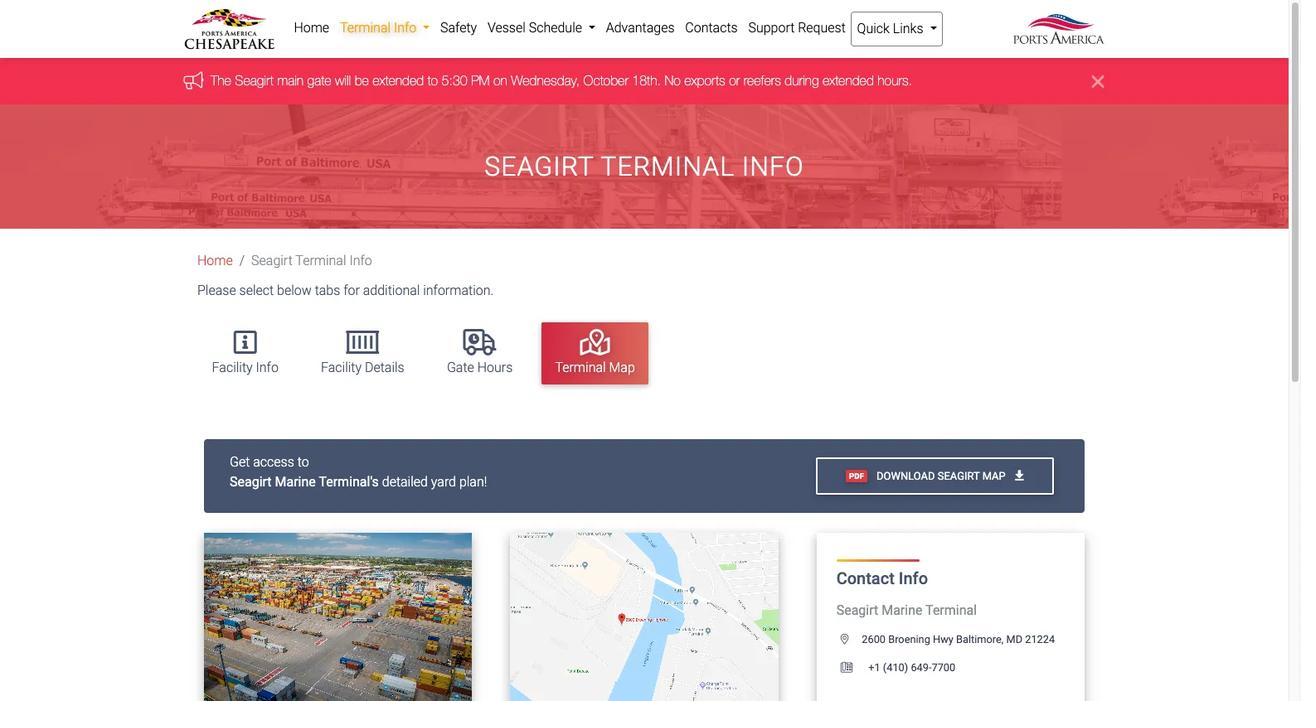 Task type: locate. For each thing, give the bounding box(es) containing it.
pm
[[471, 73, 490, 88]]

0 horizontal spatial home
[[197, 253, 233, 269]]

2600 broening hwy baltimore, md 21224 link
[[837, 634, 1055, 647]]

0 vertical spatial to
[[428, 73, 438, 88]]

1 horizontal spatial marine
[[882, 603, 923, 619]]

click to zoom button
[[261, 607, 415, 645]]

vessel schedule
[[488, 20, 586, 36]]

october
[[584, 73, 629, 88]]

click
[[290, 620, 319, 632]]

1 vertical spatial get
[[594, 620, 614, 632]]

marine down access
[[275, 474, 316, 490]]

1 horizontal spatial home link
[[289, 12, 335, 45]]

get
[[230, 454, 250, 470], [594, 620, 614, 632]]

facility left details
[[321, 360, 362, 376]]

bullhorn image
[[184, 71, 211, 89]]

terminal's
[[319, 474, 379, 490]]

hours
[[478, 360, 513, 376]]

1 facility from the left
[[212, 360, 253, 376]]

0 horizontal spatial get
[[230, 454, 250, 470]]

the seagirt main gate will be extended to 5:30 pm on wednesday, october 18th.  no exports or reefers during extended hours. link
[[211, 73, 913, 88]]

home up please
[[197, 253, 233, 269]]

seagirt marine terminal
[[837, 603, 977, 619]]

pdf
[[850, 472, 864, 481]]

1 horizontal spatial to
[[322, 620, 335, 632]]

terminal info link
[[335, 12, 435, 45]]

extended
[[373, 73, 424, 88], [823, 73, 874, 88]]

+1
[[869, 662, 881, 675]]

get left directions
[[594, 620, 614, 632]]

1 horizontal spatial home
[[294, 20, 329, 36]]

1 vertical spatial home link
[[197, 253, 233, 269]]

extended right be
[[373, 73, 424, 88]]

get inside get directions link
[[594, 620, 614, 632]]

terminal
[[340, 20, 391, 36], [601, 151, 735, 183], [296, 253, 346, 269], [555, 360, 606, 376], [926, 603, 977, 619]]

1 vertical spatial to
[[298, 454, 309, 470]]

facility info link
[[199, 323, 292, 385]]

will
[[335, 73, 351, 88]]

on
[[494, 73, 508, 88]]

terminal map
[[555, 360, 635, 376]]

contact info
[[837, 569, 928, 589]]

0 vertical spatial home link
[[289, 12, 335, 45]]

to inside get  access to seagirt marine terminal's detailed yard plan!
[[298, 454, 309, 470]]

1 vertical spatial marine
[[882, 603, 923, 619]]

md
[[1007, 634, 1023, 647]]

649-
[[911, 662, 932, 675]]

terminal inside "terminal map" link
[[555, 360, 606, 376]]

0 vertical spatial seagirt terminal info
[[485, 151, 804, 183]]

facility inside 'link'
[[212, 360, 253, 376]]

1 horizontal spatial extended
[[823, 73, 874, 88]]

to
[[428, 73, 438, 88], [298, 454, 309, 470], [322, 620, 335, 632]]

quick
[[858, 21, 890, 37]]

details
[[365, 360, 405, 376]]

0 horizontal spatial facility
[[212, 360, 253, 376]]

marine up broening
[[882, 603, 923, 619]]

0 horizontal spatial seagirt terminal info
[[251, 253, 372, 269]]

information.
[[423, 283, 494, 299]]

baltimore,
[[957, 634, 1004, 647]]

2 horizontal spatial to
[[428, 73, 438, 88]]

tabs
[[315, 283, 340, 299]]

vessel schedule link
[[482, 12, 601, 45]]

0 vertical spatial marine
[[275, 474, 316, 490]]

info
[[394, 20, 417, 36], [742, 151, 804, 183], [350, 253, 372, 269], [256, 360, 279, 376], [899, 569, 928, 589]]

info inside tab panel
[[899, 569, 928, 589]]

facility for facility info
[[212, 360, 253, 376]]

to right access
[[298, 454, 309, 470]]

18th.
[[632, 73, 661, 88]]

close image
[[1093, 72, 1105, 92]]

1 extended from the left
[[373, 73, 424, 88]]

2 vertical spatial to
[[322, 620, 335, 632]]

facility
[[212, 360, 253, 376], [321, 360, 362, 376]]

get for get directions
[[594, 620, 614, 632]]

0 horizontal spatial marine
[[275, 474, 316, 490]]

extended right 'during'
[[823, 73, 874, 88]]

info inside 'link'
[[256, 360, 279, 376]]

seagirt terminal info
[[485, 151, 804, 183], [251, 253, 372, 269]]

0 horizontal spatial to
[[298, 454, 309, 470]]

+1 (410) 649-7700 link
[[837, 662, 956, 675]]

no
[[665, 73, 681, 88]]

to inside alert
[[428, 73, 438, 88]]

vessel
[[488, 20, 526, 36]]

1 horizontal spatial facility
[[321, 360, 362, 376]]

download seagirt map
[[874, 470, 1009, 483]]

get inside get  access to seagirt marine terminal's detailed yard plan!
[[230, 454, 250, 470]]

0 horizontal spatial extended
[[373, 73, 424, 88]]

facility details link
[[308, 323, 418, 385]]

directions image
[[680, 620, 695, 632]]

support
[[749, 20, 795, 36]]

detailed
[[382, 474, 428, 490]]

be
[[355, 73, 369, 88]]

plan!
[[460, 474, 487, 490]]

seagirt
[[235, 73, 274, 88], [485, 151, 594, 183], [251, 253, 293, 269], [938, 470, 980, 483], [230, 474, 272, 490], [837, 603, 879, 619]]

info for facility info
[[256, 360, 279, 376]]

additional
[[363, 283, 420, 299]]

home link up please
[[197, 253, 233, 269]]

to inside button
[[322, 620, 335, 632]]

search plus image
[[371, 620, 387, 632]]

home
[[294, 20, 329, 36], [197, 253, 233, 269]]

facility info
[[212, 360, 279, 376]]

request
[[798, 20, 846, 36]]

hours.
[[878, 73, 913, 88]]

1 vertical spatial home
[[197, 253, 233, 269]]

tab list containing facility info
[[191, 315, 1105, 393]]

1 vertical spatial seagirt terminal info
[[251, 253, 372, 269]]

tab list
[[191, 315, 1105, 393]]

get for get  access to seagirt marine terminal's detailed yard plan!
[[230, 454, 250, 470]]

contacts
[[686, 20, 738, 36]]

phone office image
[[841, 664, 866, 675]]

1 horizontal spatial get
[[594, 620, 614, 632]]

to left 5:30 on the top left
[[428, 73, 438, 88]]

facility down please
[[212, 360, 253, 376]]

zoom
[[338, 620, 369, 632]]

home link up gate
[[289, 12, 335, 45]]

2 facility from the left
[[321, 360, 362, 376]]

contacts link
[[680, 12, 743, 45]]

get left access
[[230, 454, 250, 470]]

21224
[[1026, 634, 1055, 647]]

quick links link
[[851, 12, 943, 46]]

safety
[[441, 20, 477, 36]]

support request link
[[743, 12, 851, 45]]

marine
[[275, 474, 316, 490], [882, 603, 923, 619]]

to right click
[[322, 620, 335, 632]]

0 vertical spatial get
[[230, 454, 250, 470]]

home up gate
[[294, 20, 329, 36]]



Task type: vqa. For each thing, say whether or not it's contained in the screenshot.
Support
yes



Task type: describe. For each thing, give the bounding box(es) containing it.
hwy
[[933, 634, 954, 647]]

support request
[[749, 20, 846, 36]]

map
[[609, 360, 635, 376]]

advantages link
[[601, 12, 680, 45]]

seagirt inside get  access to seagirt marine terminal's detailed yard plan!
[[230, 474, 272, 490]]

during
[[785, 73, 819, 88]]

marine inside get  access to seagirt marine terminal's detailed yard plan!
[[275, 474, 316, 490]]

quick links
[[858, 21, 927, 37]]

terminal inside contact info tab panel
[[926, 603, 977, 619]]

1 horizontal spatial seagirt terminal info
[[485, 151, 804, 183]]

facility for facility details
[[321, 360, 362, 376]]

click to zoom
[[290, 620, 371, 632]]

the seagirt main gate will be extended to 5:30 pm on wednesday, october 18th.  no exports or reefers during extended hours.
[[211, 73, 913, 88]]

terminal inside terminal info link
[[340, 20, 391, 36]]

(410)
[[883, 662, 909, 675]]

advantages
[[606, 20, 675, 36]]

select
[[239, 283, 274, 299]]

please select below tabs for additional information.
[[197, 283, 494, 299]]

map
[[983, 470, 1006, 483]]

reefers
[[744, 73, 781, 88]]

safety link
[[435, 12, 482, 45]]

directions
[[617, 620, 677, 632]]

arrow alt to bottom image
[[1015, 470, 1024, 482]]

for
[[344, 283, 360, 299]]

facility details
[[321, 360, 405, 376]]

access
[[253, 454, 294, 470]]

yard
[[431, 474, 456, 490]]

or
[[729, 73, 740, 88]]

exports
[[685, 73, 726, 88]]

0 vertical spatial home
[[294, 20, 329, 36]]

wednesday,
[[511, 73, 580, 88]]

info for contact info
[[899, 569, 928, 589]]

map marker alt image
[[841, 636, 862, 646]]

gate hours
[[447, 360, 513, 376]]

gate
[[307, 73, 331, 88]]

schedule
[[529, 20, 582, 36]]

7700
[[932, 662, 956, 675]]

gate hours link
[[434, 323, 526, 385]]

get directions link
[[566, 607, 723, 645]]

get  access to seagirt marine terminal's detailed yard plan!
[[230, 454, 487, 490]]

info for terminal info
[[394, 20, 417, 36]]

get directions
[[594, 620, 680, 632]]

2600 broening hwy baltimore, md 21224
[[862, 634, 1055, 647]]

terminal map link
[[542, 323, 649, 385]]

main
[[277, 73, 304, 88]]

2600
[[862, 634, 886, 647]]

links
[[893, 21, 924, 37]]

the seagirt main gate will be extended to 5:30 pm on wednesday, october 18th.  no exports or reefers during extended hours. alert
[[0, 58, 1289, 105]]

terminal info
[[340, 20, 420, 36]]

2 extended from the left
[[823, 73, 874, 88]]

the
[[211, 73, 231, 88]]

5:30
[[442, 73, 468, 88]]

please
[[197, 283, 236, 299]]

download
[[877, 470, 935, 483]]

+1 (410) 649-7700
[[866, 662, 956, 675]]

seagirt inside alert
[[235, 73, 274, 88]]

0 horizontal spatial home link
[[197, 253, 233, 269]]

below
[[277, 283, 312, 299]]

contact info tab panel
[[185, 439, 1104, 702]]

broening
[[889, 634, 931, 647]]

gate
[[447, 360, 474, 376]]

contact
[[837, 569, 895, 589]]



